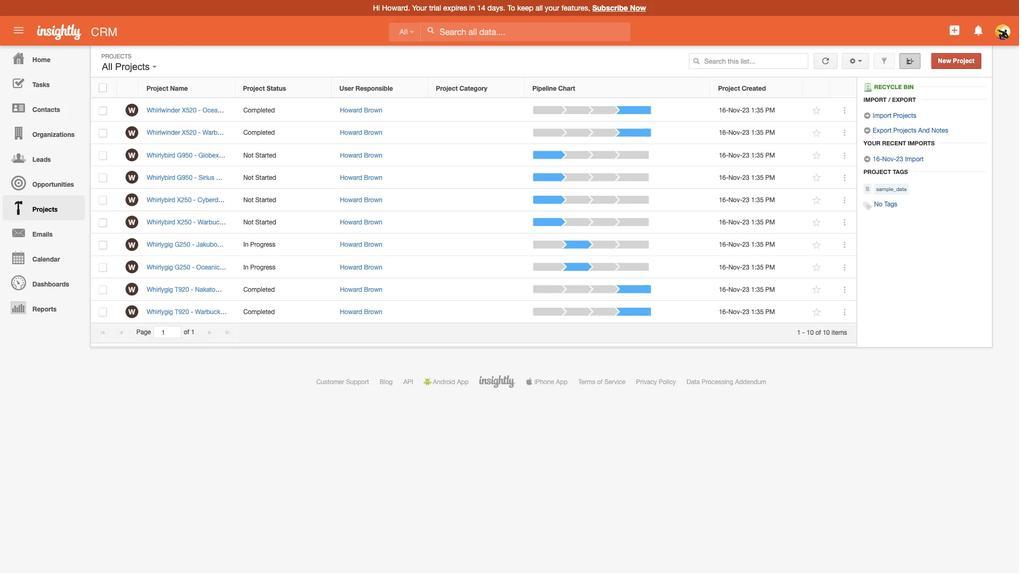 Task type: vqa. For each thing, say whether or not it's contained in the screenshot.
third Not Started cell from the bottom
yes



Task type: locate. For each thing, give the bounding box(es) containing it.
in left barbara
[[244, 241, 249, 248]]

all inside button
[[102, 61, 113, 72]]

16-nov-23 1:35 pm cell for nicole
[[711, 189, 804, 211]]

in progress up mark
[[244, 241, 276, 248]]

10 w link from the top
[[126, 306, 138, 318]]

project left 'status'
[[243, 84, 265, 92]]

3 whirlybird from the top
[[147, 196, 175, 204]]

terms of service
[[579, 378, 626, 386]]

0 vertical spatial airlines
[[228, 107, 249, 114]]

whirlybird x250 - cyberdyne systems corp. - nicole gomez
[[147, 196, 319, 204]]

2 whirlygig from the top
[[147, 263, 173, 271]]

airlines up "whirlygig t920 - nakatomi trading corp. - samantha wright"
[[222, 263, 242, 271]]

your left trial
[[412, 3, 427, 12]]

import
[[864, 96, 887, 103], [873, 112, 892, 119], [906, 155, 924, 163]]

3 w row from the top
[[91, 144, 857, 167]]

warbucks for x520
[[203, 129, 231, 136]]

16- for smith
[[719, 219, 729, 226]]

7 howard brown from the top
[[340, 241, 383, 248]]

export right the circle arrow left icon
[[873, 126, 892, 134]]

7 1:35 from the top
[[752, 241, 764, 248]]

whirlygig g250 - oceanic airlines - mark sakda
[[147, 263, 283, 271]]

airlines for completed
[[228, 107, 249, 114]]

6 pm from the top
[[766, 219, 776, 226]]

warbucks for x250
[[198, 219, 226, 226]]

1 vertical spatial whirlwinder
[[147, 129, 180, 136]]

whirlybird
[[147, 151, 175, 159], [147, 174, 175, 181], [147, 196, 175, 204], [147, 219, 175, 226]]

row group
[[91, 99, 857, 323]]

recycle bin link
[[864, 83, 920, 92]]

cell for lane
[[429, 234, 525, 256]]

1 pm from the top
[[766, 107, 776, 114]]

2 completed cell from the top
[[235, 122, 332, 144]]

0 horizontal spatial your
[[412, 3, 427, 12]]

oceanic for x520
[[203, 107, 226, 114]]

4 completed from the top
[[244, 308, 275, 316]]

0 vertical spatial all
[[400, 28, 408, 36]]

1 in from the top
[[244, 241, 249, 248]]

0 horizontal spatial app
[[457, 378, 469, 386]]

completed down mark
[[244, 286, 275, 293]]

oceanic
[[203, 107, 226, 114], [196, 263, 220, 271]]

8 16-nov-23 1:35 pm cell from the top
[[711, 256, 804, 279]]

16-nov-23 1:35 pm for sakda
[[719, 263, 776, 271]]

6 16-nov-23 1:35 pm from the top
[[719, 219, 776, 226]]

project left name
[[147, 84, 168, 92]]

follow image for progress
[[812, 240, 822, 250]]

23 for lane
[[743, 241, 750, 248]]

import down imports
[[906, 155, 924, 163]]

whirlwinder
[[147, 107, 180, 114], [147, 129, 180, 136]]

2 1:35 from the top
[[752, 129, 764, 136]]

warbucks down nakatomi
[[195, 308, 224, 316]]

not down tina
[[244, 196, 254, 204]]

service
[[605, 378, 626, 386]]

not started cell for martin
[[235, 167, 332, 189]]

- left carlos
[[258, 219, 260, 226]]

projects up export projects and notes 'link'
[[894, 112, 917, 119]]

16-nov-23 1:35 pm cell for martin
[[711, 167, 804, 189]]

warbucks down the whirlwinder x520 - oceanic airlines - cynthia allen
[[203, 129, 231, 136]]

nov- for mills
[[729, 129, 743, 136]]

7 16-nov-23 1:35 pm from the top
[[719, 241, 776, 248]]

row
[[91, 78, 857, 98]]

23 for martin
[[743, 174, 750, 181]]

howard brown for sakda
[[340, 263, 383, 271]]

wayne
[[259, 308, 279, 316]]

1 vertical spatial oceanic
[[196, 263, 220, 271]]

- left nakatomi
[[191, 286, 193, 293]]

blog link
[[380, 378, 393, 386]]

started right tina
[[256, 174, 276, 181]]

1 vertical spatial all
[[102, 61, 113, 72]]

app for android app
[[457, 378, 469, 386]]

notifications image
[[973, 24, 986, 37]]

0 vertical spatial warbucks
[[203, 129, 231, 136]]

pm for miyazaki
[[766, 308, 776, 316]]

1 vertical spatial corp.
[[257, 196, 273, 204]]

completed cell down samantha at the left of page
[[235, 301, 332, 323]]

4 whirlybird from the top
[[147, 219, 175, 226]]

started for carlos
[[256, 219, 276, 226]]

w for whirlygig t920 - nakatomi trading corp. - samantha wright
[[128, 285, 135, 294]]

not started cell up nicole
[[235, 167, 332, 189]]

iphone app
[[535, 378, 568, 386]]

4 not from the top
[[244, 219, 254, 226]]

started up barbara
[[256, 219, 276, 226]]

9 howard brown link from the top
[[340, 286, 383, 293]]

2 w from the top
[[128, 128, 135, 137]]

1 vertical spatial t920
[[175, 308, 189, 316]]

keep
[[518, 3, 534, 12]]

4 follow image from the top
[[812, 173, 822, 183]]

g950 for sirius
[[177, 174, 193, 181]]

4 pm from the top
[[766, 174, 776, 181]]

10 cell from the top
[[429, 301, 525, 323]]

android app
[[433, 378, 469, 386]]

4 16-nov-23 1:35 pm from the top
[[719, 174, 776, 181]]

roger
[[267, 129, 284, 136]]

4 not started cell from the top
[[235, 211, 332, 234]]

1:35 for miyazaki
[[752, 308, 764, 316]]

16-nov-23 1:35 pm cell for allen
[[711, 99, 804, 122]]

6 follow image from the top
[[812, 263, 822, 273]]

1 vertical spatial airlines
[[222, 263, 242, 271]]

0 vertical spatial corp.
[[216, 174, 232, 181]]

crm
[[91, 25, 118, 39]]

0 vertical spatial follow image
[[812, 195, 822, 206]]

started right lee in the top of the page
[[256, 151, 276, 159]]

whirlwinder x520 - oceanic airlines - cynthia allen
[[147, 107, 292, 114]]

9 w link from the top
[[126, 283, 138, 296]]

t920 for nakatomi
[[175, 286, 189, 293]]

tasks link
[[3, 71, 85, 96]]

import left /
[[864, 96, 887, 103]]

x520 down name
[[182, 107, 197, 114]]

2 follow image from the top
[[812, 128, 822, 138]]

support
[[346, 378, 369, 386]]

your down the circle arrow left icon
[[864, 140, 881, 147]]

app right android
[[457, 378, 469, 386]]

new
[[939, 57, 952, 65]]

projects up emails link
[[32, 206, 58, 213]]

all
[[400, 28, 408, 36], [102, 61, 113, 72]]

3 w from the top
[[128, 151, 135, 160]]

g250 left jakubowski
[[175, 241, 190, 248]]

in progress cell up samantha at the left of page
[[235, 256, 332, 279]]

industries down "systems"
[[228, 219, 256, 226]]

g950 left globex
[[177, 151, 193, 159]]

in progress for mark
[[244, 263, 276, 271]]

cell
[[429, 99, 525, 122], [429, 122, 525, 144], [429, 144, 525, 167], [429, 167, 525, 189], [429, 189, 525, 211], [429, 211, 525, 234], [429, 234, 525, 256], [429, 256, 525, 279], [429, 279, 525, 301], [429, 301, 525, 323]]

- up whirlybird g950 - globex - albert lee
[[198, 129, 201, 136]]

trial
[[429, 3, 442, 12]]

1:35 for mills
[[752, 129, 764, 136]]

projects inside 'link'
[[894, 126, 917, 134]]

brown for sakda
[[364, 263, 383, 271]]

8 howard brown link from the top
[[340, 263, 383, 271]]

corp. right sirius
[[216, 174, 232, 181]]

cell for smith
[[429, 211, 525, 234]]

7 pm from the top
[[766, 241, 776, 248]]

airlines up whirlwinder x520 - warbucks industries - roger mills link
[[228, 107, 249, 114]]

- left cyberdyne
[[193, 196, 196, 204]]

not left carlos
[[244, 219, 254, 226]]

3 follow image from the top
[[812, 151, 822, 161]]

in progress down barbara
[[244, 263, 276, 271]]

row group containing w
[[91, 99, 857, 323]]

w link for whirlybird x250 - cyberdyne systems corp. - nicole gomez
[[126, 194, 138, 206]]

status
[[267, 84, 286, 92]]

completed cell
[[235, 99, 332, 122], [235, 122, 332, 144], [235, 279, 332, 301], [235, 301, 332, 323]]

16-nov-23 1:35 pm cell
[[711, 99, 804, 122], [711, 122, 804, 144], [711, 144, 804, 167], [711, 167, 804, 189], [711, 189, 804, 211], [711, 211, 804, 234], [711, 234, 804, 256], [711, 256, 804, 279], [711, 279, 804, 301], [711, 301, 804, 323]]

1 vertical spatial g250
[[175, 263, 190, 271]]

howard brown link for miyazaki
[[340, 308, 383, 316]]

howard brown link
[[340, 107, 383, 114], [340, 129, 383, 136], [340, 151, 383, 159], [340, 174, 383, 181], [340, 196, 383, 204], [340, 219, 383, 226], [340, 241, 383, 248], [340, 263, 383, 271], [340, 286, 383, 293], [340, 308, 383, 316]]

16-nov-23 1:35 pm for miyazaki
[[719, 308, 776, 316]]

of right the 1 field
[[184, 329, 189, 336]]

whirlygig for whirlygig g250 - jakubowski llc - barbara lane
[[147, 241, 173, 248]]

1
[[191, 329, 195, 336], [798, 329, 801, 336]]

howard brown link for martin
[[340, 174, 383, 181]]

1 completed cell from the top
[[235, 99, 332, 122]]

project status
[[243, 84, 286, 92]]

4 cell from the top
[[429, 167, 525, 189]]

project created
[[719, 84, 767, 92]]

pm
[[766, 107, 776, 114], [766, 129, 776, 136], [766, 151, 776, 159], [766, 174, 776, 181], [766, 196, 776, 204], [766, 219, 776, 226], [766, 241, 776, 248], [766, 263, 776, 271], [766, 286, 776, 293], [766, 308, 776, 316]]

project for project status
[[243, 84, 265, 92]]

10 16-nov-23 1:35 pm cell from the top
[[711, 301, 804, 323]]

completed for cynthia
[[244, 107, 275, 114]]

0 horizontal spatial export
[[873, 126, 892, 134]]

None checkbox
[[99, 84, 107, 92], [99, 129, 107, 138], [99, 196, 107, 205], [99, 219, 107, 227], [99, 241, 107, 250], [99, 84, 107, 92], [99, 129, 107, 138], [99, 196, 107, 205], [99, 219, 107, 227], [99, 241, 107, 250]]

2 pm from the top
[[766, 129, 776, 136]]

completed
[[244, 107, 275, 114], [244, 129, 275, 136], [244, 286, 275, 293], [244, 308, 275, 316]]

- left jakubowski
[[192, 241, 195, 248]]

not started down lee in the top of the page
[[244, 174, 276, 181]]

not started down martin
[[244, 196, 276, 204]]

w for whirlybird x250 - warbucks industries - carlos smith
[[128, 218, 135, 227]]

w
[[128, 106, 135, 115], [128, 128, 135, 137], [128, 151, 135, 160], [128, 173, 135, 182], [128, 196, 135, 204], [128, 218, 135, 227], [128, 241, 135, 249], [128, 263, 135, 272], [128, 285, 135, 294], [128, 308, 135, 317]]

10 16-nov-23 1:35 pm from the top
[[719, 308, 776, 316]]

project for project name
[[147, 84, 168, 92]]

None checkbox
[[99, 107, 107, 115], [99, 152, 107, 160], [99, 174, 107, 182], [99, 264, 107, 272], [99, 286, 107, 295], [99, 308, 107, 317], [99, 107, 107, 115], [99, 152, 107, 160], [99, 174, 107, 182], [99, 264, 107, 272], [99, 286, 107, 295], [99, 308, 107, 317]]

5 pm from the top
[[766, 196, 776, 204]]

1 vertical spatial export
[[873, 126, 892, 134]]

no tags link
[[875, 201, 898, 208]]

dashboards link
[[3, 270, 85, 295]]

16-nov-23 1:35 pm cell for smith
[[711, 211, 804, 234]]

x520 for warbucks
[[182, 129, 197, 136]]

8 howard brown from the top
[[340, 263, 383, 271]]

2 whirlwinder from the top
[[147, 129, 180, 136]]

0 vertical spatial whirlwinder
[[147, 107, 180, 114]]

6 brown from the top
[[364, 219, 383, 226]]

of left items
[[816, 329, 822, 336]]

x520 up whirlybird g950 - globex - albert lee
[[182, 129, 197, 136]]

7 w from the top
[[128, 241, 135, 249]]

completed down whirlygig t920 - nakatomi trading corp. - samantha wright link
[[244, 308, 275, 316]]

whirlygig
[[147, 241, 173, 248], [147, 263, 173, 271], [147, 286, 173, 293], [147, 308, 173, 316]]

16-nov-23 import
[[872, 155, 924, 163]]

howard brown link for samantha
[[340, 286, 383, 293]]

in progress cell for sakda
[[235, 256, 332, 279]]

howard for smith
[[340, 219, 362, 226]]

0 vertical spatial import
[[864, 96, 887, 103]]

x520 for oceanic
[[182, 107, 197, 114]]

0 horizontal spatial 1
[[191, 329, 195, 336]]

9 pm from the top
[[766, 286, 776, 293]]

2 howard from the top
[[340, 129, 362, 136]]

1 vertical spatial follow image
[[812, 240, 822, 250]]

row containing project name
[[91, 78, 857, 98]]

blog
[[380, 378, 393, 386]]

tags
[[893, 168, 909, 175]]

5 1:35 from the top
[[752, 196, 764, 204]]

app right iphone
[[556, 378, 568, 386]]

project down circle arrow right image
[[864, 168, 892, 175]]

opportunities link
[[3, 171, 85, 195]]

9 w from the top
[[128, 285, 135, 294]]

whirlygig t920 - warbucks industries - wayne miyazaki
[[147, 308, 305, 316]]

5 w link from the top
[[126, 194, 138, 206]]

tags
[[885, 201, 898, 208]]

6 w link from the top
[[126, 216, 138, 229]]

not started cell
[[235, 144, 332, 167], [235, 167, 332, 189], [235, 189, 332, 211], [235, 211, 332, 234]]

1 follow image from the top
[[812, 106, 822, 116]]

- left items
[[803, 329, 805, 336]]

pm for martin
[[766, 174, 776, 181]]

x250 up whirlygig g250 - jakubowski llc - barbara lane
[[177, 219, 192, 226]]

5 follow image from the top
[[812, 218, 822, 228]]

show sidebar image
[[907, 57, 914, 65]]

cell for mills
[[429, 122, 525, 144]]

reports link
[[3, 295, 85, 320]]

4 w link from the top
[[126, 171, 138, 184]]

in progress cell
[[235, 234, 332, 256], [235, 256, 332, 279]]

7 16-nov-23 1:35 pm cell from the top
[[711, 234, 804, 256]]

terms of service link
[[579, 378, 626, 386]]

your
[[545, 3, 560, 12]]

10 w from the top
[[128, 308, 135, 317]]

import right circle arrow right icon
[[873, 112, 892, 119]]

not started cell for nicole
[[235, 189, 332, 211]]

16- for allen
[[719, 107, 729, 114]]

0 vertical spatial x520
[[182, 107, 197, 114]]

carlos
[[262, 219, 280, 226]]

user
[[340, 84, 354, 92]]

industries for carlos
[[228, 219, 256, 226]]

projects up the your recent imports
[[894, 126, 917, 134]]

1 completed from the top
[[244, 107, 275, 114]]

nov-
[[729, 107, 743, 114], [729, 129, 743, 136], [729, 151, 743, 159], [883, 155, 897, 163], [729, 174, 743, 181], [729, 196, 743, 204], [729, 219, 743, 226], [729, 241, 743, 248], [729, 263, 743, 271], [729, 286, 743, 293], [729, 308, 743, 316]]

whirlygig t920 - nakatomi trading corp. - samantha wright
[[147, 286, 318, 293]]

1 left items
[[798, 329, 801, 336]]

corp. for systems
[[257, 196, 273, 204]]

0 vertical spatial in progress
[[244, 241, 276, 248]]

w row
[[91, 99, 857, 122], [91, 122, 857, 144], [91, 144, 857, 167], [91, 167, 857, 189], [91, 189, 857, 211], [91, 211, 857, 234], [91, 234, 857, 256], [91, 256, 857, 279], [91, 279, 857, 301], [91, 301, 857, 323]]

3 w link from the top
[[126, 149, 138, 161]]

dashboards
[[32, 280, 69, 288]]

follow image
[[812, 195, 822, 206], [812, 240, 822, 250], [812, 307, 822, 318]]

10 pm from the top
[[766, 308, 776, 316]]

0 vertical spatial progress
[[250, 241, 276, 248]]

23 for samantha
[[743, 286, 750, 293]]

all down crm
[[102, 61, 113, 72]]

export
[[893, 96, 917, 103], [873, 126, 892, 134]]

w for whirlygig g250 - jakubowski llc - barbara lane
[[128, 241, 135, 249]]

calendar
[[32, 255, 60, 263]]

pm for nicole
[[766, 196, 776, 204]]

2 in progress from the top
[[244, 263, 276, 271]]

industries for wayne
[[225, 308, 253, 316]]

3 not from the top
[[244, 196, 254, 204]]

1 brown from the top
[[364, 107, 383, 114]]

cog image
[[850, 57, 857, 65]]

x250 left cyberdyne
[[177, 196, 192, 204]]

2 t920 from the top
[[175, 308, 189, 316]]

2 howard brown from the top
[[340, 129, 383, 136]]

1 vertical spatial import
[[873, 112, 892, 119]]

nov- for smith
[[729, 219, 743, 226]]

whirlygig t920 - nakatomi trading corp. - samantha wright link
[[147, 286, 324, 293]]

1 vertical spatial warbucks
[[198, 219, 226, 226]]

circle arrow right image
[[864, 156, 872, 163]]

brown
[[364, 107, 383, 114], [364, 129, 383, 136], [364, 151, 383, 159], [364, 174, 383, 181], [364, 196, 383, 204], [364, 219, 383, 226], [364, 241, 383, 248], [364, 263, 383, 271], [364, 286, 383, 293], [364, 308, 383, 316]]

6 16-nov-23 1:35 pm cell from the top
[[711, 211, 804, 234]]

4 16-nov-23 1:35 pm cell from the top
[[711, 167, 804, 189]]

howard.
[[382, 3, 410, 12]]

2 cell from the top
[[429, 122, 525, 144]]

1 started from the top
[[256, 151, 276, 159]]

not started cell up smith
[[235, 189, 332, 211]]

8 pm from the top
[[766, 263, 776, 271]]

project
[[954, 57, 975, 65], [147, 84, 168, 92], [243, 84, 265, 92], [436, 84, 458, 92], [719, 84, 741, 92], [864, 168, 892, 175]]

of right 'terms'
[[598, 378, 603, 386]]

10 howard brown from the top
[[340, 308, 383, 316]]

nov- inside 16-nov-23 import link
[[883, 155, 897, 163]]

navigation
[[0, 46, 85, 320]]

chart
[[559, 84, 576, 92]]

0 horizontal spatial all
[[102, 61, 113, 72]]

trading
[[224, 286, 245, 293]]

app for iphone app
[[556, 378, 568, 386]]

t920 left nakatomi
[[175, 286, 189, 293]]

0 horizontal spatial of
[[184, 329, 189, 336]]

whirlygig g250 - jakubowski llc - barbara lane
[[147, 241, 288, 248]]

16-nov-23 1:35 pm cell for samantha
[[711, 279, 804, 301]]

1 vertical spatial x520
[[182, 129, 197, 136]]

1 horizontal spatial 1
[[798, 329, 801, 336]]

not started for lee
[[244, 151, 276, 159]]

9 1:35 from the top
[[752, 286, 764, 293]]

1 vertical spatial industries
[[228, 219, 256, 226]]

1 vertical spatial g950
[[177, 174, 193, 181]]

1 x250 from the top
[[177, 196, 192, 204]]

in progress cell for lane
[[235, 234, 332, 256]]

in down llc
[[244, 263, 249, 271]]

2 w link from the top
[[126, 126, 138, 139]]

- left the roger
[[263, 129, 265, 136]]

2 vertical spatial warbucks
[[195, 308, 224, 316]]

industries up lee in the top of the page
[[233, 129, 261, 136]]

- down whirlygig g250 - jakubowski llc - barbara lane
[[192, 263, 195, 271]]

and
[[919, 126, 930, 134]]

corp. right "systems"
[[257, 196, 273, 204]]

all down howard.
[[400, 28, 408, 36]]

5 howard from the top
[[340, 196, 362, 204]]

1 vertical spatial progress
[[250, 263, 276, 271]]

g250 down whirlygig g250 - jakubowski llc - barbara lane
[[175, 263, 190, 271]]

bin
[[904, 84, 914, 90]]

10 1:35 from the top
[[752, 308, 764, 316]]

6 1:35 from the top
[[752, 219, 764, 226]]

1 whirlybird from the top
[[147, 151, 175, 159]]

16-nov-23 1:35 pm cell for sakda
[[711, 256, 804, 279]]

completed cell for allen
[[235, 99, 332, 122]]

2 in from the top
[[244, 263, 249, 271]]

23 for smith
[[743, 219, 750, 226]]

0 vertical spatial in
[[244, 241, 249, 248]]

whirlwinder up whirlybird g950 - globex - albert lee
[[147, 129, 180, 136]]

1 right the 1 field
[[191, 329, 195, 336]]

in progress cell down smith
[[235, 234, 332, 256]]

corp.
[[216, 174, 232, 181], [257, 196, 273, 204], [247, 286, 263, 293]]

whirlybird for whirlybird x250 - warbucks industries - carlos smith
[[147, 219, 175, 226]]

1 vertical spatial your
[[864, 140, 881, 147]]

your recent imports
[[864, 140, 935, 147]]

2 whirlybird from the top
[[147, 174, 175, 181]]

0 vertical spatial t920
[[175, 286, 189, 293]]

circle arrow left image
[[864, 127, 872, 134]]

projects inside button
[[115, 61, 150, 72]]

pipeline chart
[[533, 84, 576, 92]]

not started up martin
[[244, 151, 276, 159]]

completed cell down 'status'
[[235, 99, 332, 122]]

follow image for sakda
[[812, 263, 822, 273]]

oceanic up nakatomi
[[196, 263, 220, 271]]

1 vertical spatial in progress
[[244, 263, 276, 271]]

0 vertical spatial oceanic
[[203, 107, 226, 114]]

2 16-nov-23 1:35 pm cell from the top
[[711, 122, 804, 144]]

1 w link from the top
[[126, 104, 138, 117]]

started for -
[[256, 196, 276, 204]]

16- for nicole
[[719, 196, 729, 204]]

addendum
[[736, 378, 767, 386]]

3 not started cell from the top
[[235, 189, 332, 211]]

progress down barbara
[[250, 263, 276, 271]]

0 vertical spatial g950
[[177, 151, 193, 159]]

0 horizontal spatial 10
[[807, 329, 814, 336]]

23 for miyazaki
[[743, 308, 750, 316]]

4 w from the top
[[128, 173, 135, 182]]

8 1:35 from the top
[[752, 263, 764, 271]]

1:35 for smith
[[752, 219, 764, 226]]

warbucks down cyberdyne
[[198, 219, 226, 226]]

processing
[[702, 378, 734, 386]]

all projects
[[102, 61, 152, 72]]

1 whirlygig from the top
[[147, 241, 173, 248]]

8 w link from the top
[[126, 261, 138, 274]]

3 follow image from the top
[[812, 307, 822, 318]]

in for mark
[[244, 263, 249, 271]]

w for whirlybird x250 - cyberdyne systems corp. - nicole gomez
[[128, 196, 135, 204]]

completed cell up the "miyazaki"
[[235, 279, 332, 301]]

completed down the project status
[[244, 107, 275, 114]]

projects up project name on the top left of the page
[[115, 61, 150, 72]]

not started for carlos
[[244, 219, 276, 226]]

8 cell from the top
[[429, 256, 525, 279]]

- left tina
[[234, 174, 236, 181]]

5 cell from the top
[[429, 189, 525, 211]]

1 horizontal spatial 10
[[823, 329, 831, 336]]

7 howard brown link from the top
[[340, 241, 383, 248]]

project left created
[[719, 84, 741, 92]]

2 not from the top
[[244, 174, 254, 181]]

whirlwinder down project name on the top left of the page
[[147, 107, 180, 114]]

0 vertical spatial g250
[[175, 241, 190, 248]]

1 horizontal spatial your
[[864, 140, 881, 147]]

t920 up of 1
[[175, 308, 189, 316]]

of
[[184, 329, 189, 336], [816, 329, 822, 336], [598, 378, 603, 386]]

1 horizontal spatial export
[[893, 96, 917, 103]]

2 vertical spatial industries
[[225, 308, 253, 316]]

2 horizontal spatial of
[[816, 329, 822, 336]]

8 16-nov-23 1:35 pm from the top
[[719, 263, 776, 271]]

brown for miyazaki
[[364, 308, 383, 316]]

1 not from the top
[[244, 151, 254, 159]]

follow image for martin
[[812, 173, 822, 183]]

0 vertical spatial export
[[893, 96, 917, 103]]

2 vertical spatial follow image
[[812, 307, 822, 318]]

Search this list... text field
[[689, 53, 809, 69]]

g950 left sirius
[[177, 174, 193, 181]]

9 w row from the top
[[91, 279, 857, 301]]

1:35 for sakda
[[752, 263, 764, 271]]

not started cell down the roger
[[235, 144, 332, 167]]

project left category
[[436, 84, 458, 92]]

not started cell up lane
[[235, 211, 332, 234]]

completed cell down allen
[[235, 122, 332, 144]]

2 vertical spatial corp.
[[247, 286, 263, 293]]

0 vertical spatial x250
[[177, 196, 192, 204]]

terms
[[579, 378, 596, 386]]

export inside 'link'
[[873, 126, 892, 134]]

howard brown link for mills
[[340, 129, 383, 136]]

cell for sakda
[[429, 256, 525, 279]]

x250 for cyberdyne
[[177, 196, 192, 204]]

completed down cynthia
[[244, 129, 275, 136]]

progress up mark
[[250, 241, 276, 248]]

follow image
[[812, 106, 822, 116], [812, 128, 822, 138], [812, 151, 822, 161], [812, 173, 822, 183], [812, 218, 822, 228], [812, 263, 822, 273], [812, 285, 822, 295]]

export down bin
[[893, 96, 917, 103]]

1 horizontal spatial app
[[556, 378, 568, 386]]

completed for wayne
[[244, 308, 275, 316]]

1 vertical spatial in
[[244, 263, 249, 271]]

corp. right trading
[[247, 286, 263, 293]]

16-nov-23 1:35 pm cell for lane
[[711, 234, 804, 256]]

circle arrow right image
[[864, 112, 872, 120]]

1 vertical spatial x250
[[177, 219, 192, 226]]

llc
[[232, 241, 244, 248]]

warbucks for t920
[[195, 308, 224, 316]]

1 horizontal spatial all
[[400, 28, 408, 36]]

not started up barbara
[[244, 219, 276, 226]]

4 started from the top
[[256, 219, 276, 226]]

cell for allen
[[429, 99, 525, 122]]

not
[[244, 151, 254, 159], [244, 174, 254, 181], [244, 196, 254, 204], [244, 219, 254, 226]]

0 vertical spatial industries
[[233, 129, 261, 136]]

16- inside 16-nov-23 import link
[[873, 155, 883, 163]]



Task type: describe. For each thing, give the bounding box(es) containing it.
s
[[866, 186, 870, 193]]

brown for lane
[[364, 241, 383, 248]]

- up of 1
[[191, 308, 193, 316]]

allen
[[278, 107, 292, 114]]

nicole
[[279, 196, 297, 204]]

project for project created
[[719, 84, 741, 92]]

w link for whirlwinder x520 - oceanic airlines - cynthia allen
[[126, 104, 138, 117]]

api
[[404, 378, 414, 386]]

- left globex
[[194, 151, 197, 159]]

imports
[[908, 140, 935, 147]]

projects for import projects
[[894, 112, 917, 119]]

1 field
[[154, 327, 181, 338]]

organizations link
[[3, 121, 85, 146]]

3 howard brown link from the top
[[340, 151, 383, 159]]

pm for mills
[[766, 129, 776, 136]]

16- for mills
[[719, 129, 729, 136]]

3 1:35 from the top
[[752, 151, 764, 159]]

items
[[832, 329, 848, 336]]

all
[[536, 3, 543, 12]]

responsible
[[356, 84, 393, 92]]

projects up all projects
[[101, 53, 132, 59]]

pm for lane
[[766, 241, 776, 248]]

contacts link
[[3, 96, 85, 121]]

import for import / export
[[864, 96, 887, 103]]

all link
[[389, 23, 421, 42]]

calendar link
[[3, 245, 85, 270]]

whirlygig g250 - oceanic airlines - mark sakda link
[[147, 263, 288, 271]]

privacy
[[637, 378, 658, 386]]

sirius
[[199, 174, 214, 181]]

whirlwinder x520 - warbucks industries - roger mills link
[[147, 129, 304, 136]]

privacy policy link
[[637, 378, 677, 386]]

howard brown for lane
[[340, 241, 383, 248]]

4 w row from the top
[[91, 167, 857, 189]]

home
[[32, 56, 50, 63]]

3 cell from the top
[[429, 144, 525, 167]]

23 for allen
[[743, 107, 750, 114]]

subscribe now link
[[593, 3, 647, 12]]

whirlybird g950 - globex - albert lee link
[[147, 151, 259, 159]]

iphone
[[535, 378, 555, 386]]

completed cell for miyazaki
[[235, 301, 332, 323]]

whirlybird g950 - globex - albert lee
[[147, 151, 254, 159]]

mark
[[248, 263, 263, 271]]

nakatomi
[[195, 286, 223, 293]]

howard brown for smith
[[340, 219, 383, 226]]

5 w row from the top
[[91, 189, 857, 211]]

3 pm from the top
[[766, 151, 776, 159]]

howard for allen
[[340, 107, 362, 114]]

whirlygig for whirlygig t920 - nakatomi trading corp. - samantha wright
[[147, 286, 173, 293]]

howard brown for samantha
[[340, 286, 383, 293]]

- left sirius
[[194, 174, 197, 181]]

w link for whirlybird g950 - globex - albert lee
[[126, 149, 138, 161]]

16-nov-23 import link
[[864, 155, 924, 163]]

6 w row from the top
[[91, 211, 857, 234]]

brown for allen
[[364, 107, 383, 114]]

not started for -
[[244, 196, 276, 204]]

16-nov-23 1:35 pm for nicole
[[719, 196, 776, 204]]

whirlybird x250 - warbucks industries - carlos smith link
[[147, 219, 304, 226]]

howard brown link for allen
[[340, 107, 383, 114]]

progress for mark
[[250, 263, 276, 271]]

1 horizontal spatial of
[[598, 378, 603, 386]]

page
[[137, 329, 151, 336]]

3 16-nov-23 1:35 pm from the top
[[719, 151, 776, 159]]

reports
[[32, 305, 57, 313]]

howard brown for nicole
[[340, 196, 383, 204]]

customer support
[[317, 378, 369, 386]]

jakubowski
[[196, 241, 230, 248]]

- up whirlygig g250 - jakubowski llc - barbara lane
[[193, 219, 196, 226]]

w for whirlybird g950 - sirius corp. - tina martin
[[128, 173, 135, 182]]

martin
[[252, 174, 270, 181]]

iphone app link
[[526, 378, 568, 386]]

Search all data.... text field
[[421, 22, 631, 41]]

notes
[[932, 126, 949, 134]]

no
[[875, 201, 883, 208]]

16-nov-23 1:35 pm for lane
[[719, 241, 776, 248]]

navigation containing home
[[0, 46, 85, 320]]

projects for all projects
[[115, 61, 150, 72]]

7 w row from the top
[[91, 234, 857, 256]]

cell for samantha
[[429, 279, 525, 301]]

- left samantha at the left of page
[[265, 286, 267, 293]]

airlines for in progress
[[222, 263, 242, 271]]

customer support link
[[317, 378, 369, 386]]

now
[[631, 3, 647, 12]]

all projects button
[[99, 59, 159, 75]]

search image
[[693, 57, 701, 65]]

howard brown for miyazaki
[[340, 308, 383, 316]]

- up whirlwinder x520 - warbucks industries - roger mills
[[198, 107, 201, 114]]

smith
[[282, 219, 299, 226]]

- left wayne
[[255, 308, 258, 316]]

cell for miyazaki
[[429, 301, 525, 323]]

3 16-nov-23 1:35 pm cell from the top
[[711, 144, 804, 167]]

16-nov-23 1:35 pm cell for miyazaki
[[711, 301, 804, 323]]

1 - 10 of 10 items
[[798, 329, 848, 336]]

1:35 for allen
[[752, 107, 764, 114]]

recycle
[[875, 84, 903, 90]]

w for whirlwinder x520 - oceanic airlines - cynthia allen
[[128, 106, 135, 115]]

created
[[742, 84, 767, 92]]

import projects link
[[864, 112, 917, 120]]

samantha
[[269, 286, 298, 293]]

lee
[[244, 151, 254, 159]]

16-nov-23 1:35 pm cell for mills
[[711, 122, 804, 144]]

policy
[[659, 378, 677, 386]]

3 brown from the top
[[364, 151, 383, 159]]

1 not started cell from the top
[[235, 144, 332, 167]]

follow image for started
[[812, 195, 822, 206]]

data processing addendum link
[[687, 378, 767, 386]]

barbara
[[250, 241, 272, 248]]

w link for whirlygig g250 - jakubowski llc - barbara lane
[[126, 238, 138, 251]]

api link
[[404, 378, 414, 386]]

of 1
[[184, 329, 195, 336]]

expires
[[444, 3, 468, 12]]

- right llc
[[245, 241, 248, 248]]

export projects and notes link
[[864, 126, 949, 134]]

started for lee
[[256, 151, 276, 159]]

in
[[470, 3, 475, 12]]

howard for martin
[[340, 174, 362, 181]]

2 vertical spatial import
[[906, 155, 924, 163]]

not for carlos
[[244, 219, 254, 226]]

10 w row from the top
[[91, 301, 857, 323]]

category
[[460, 84, 488, 92]]

23 for mills
[[743, 129, 750, 136]]

new project
[[939, 57, 975, 65]]

16-nov-23 1:35 pm for mills
[[719, 129, 776, 136]]

completed cell for mills
[[235, 122, 332, 144]]

tasks
[[32, 81, 50, 88]]

nov- for samantha
[[729, 286, 743, 293]]

16- for sakda
[[719, 263, 729, 271]]

3 howard from the top
[[340, 151, 362, 159]]

1 1 from the left
[[191, 329, 195, 336]]

cynthia
[[255, 107, 276, 114]]

2 10 from the left
[[823, 329, 831, 336]]

3 howard brown from the top
[[340, 151, 383, 159]]

whirlybird for whirlybird g950 - globex - albert lee
[[147, 151, 175, 159]]

whirlygig g250 - jakubowski llc - barbara lane link
[[147, 241, 293, 248]]

in for barbara
[[244, 241, 249, 248]]

whirlwinder x520 - warbucks industries - roger mills
[[147, 129, 299, 136]]

pm for allen
[[766, 107, 776, 114]]

w for whirlwinder x520 - warbucks industries - roger mills
[[128, 128, 135, 137]]

contacts
[[32, 106, 60, 113]]

sample_data
[[877, 186, 907, 192]]

not for lee
[[244, 151, 254, 159]]

1 w row from the top
[[91, 99, 857, 122]]

16- for samantha
[[719, 286, 729, 293]]

days.
[[488, 3, 506, 12]]

- left nicole
[[274, 196, 277, 204]]

- left mark
[[244, 263, 247, 271]]

project right new
[[954, 57, 975, 65]]

data processing addendum
[[687, 378, 767, 386]]

recycle bin
[[875, 84, 914, 90]]

w link for whirlygig g250 - oceanic airlines - mark sakda
[[126, 261, 138, 274]]

g250 for oceanic
[[175, 263, 190, 271]]

1:35 for lane
[[752, 241, 764, 248]]

16- for lane
[[719, 241, 729, 248]]

leads
[[32, 156, 51, 163]]

2 1 from the left
[[798, 329, 801, 336]]

nov- for nicole
[[729, 196, 743, 204]]

cell for martin
[[429, 167, 525, 189]]

import projects
[[872, 112, 917, 119]]

import for import projects
[[873, 112, 892, 119]]

android
[[433, 378, 456, 386]]

lane
[[274, 241, 288, 248]]

8 w row from the top
[[91, 256, 857, 279]]

2 w row from the top
[[91, 122, 857, 144]]

- left cynthia
[[250, 107, 253, 114]]

refresh list image
[[821, 57, 831, 65]]

nov- for allen
[[729, 107, 743, 114]]

whirlwinder x520 - oceanic airlines - cynthia allen link
[[147, 107, 297, 114]]

white image
[[427, 27, 435, 34]]

whirlybird for whirlybird g950 - sirius corp. - tina martin
[[147, 174, 175, 181]]

to
[[508, 3, 516, 12]]

howard for lane
[[340, 241, 362, 248]]

howard brown link for lane
[[340, 241, 383, 248]]

1 10 from the left
[[807, 329, 814, 336]]

whirlybird g950 - sirius corp. - tina martin
[[147, 174, 270, 181]]

sample_data link
[[875, 184, 910, 195]]

nov- for sakda
[[729, 263, 743, 271]]

1:35 for nicole
[[752, 196, 764, 204]]

show list view filters image
[[881, 57, 889, 65]]

w link for whirlybird g950 - sirius corp. - tina martin
[[126, 171, 138, 184]]

w for whirlygig g250 - oceanic airlines - mark sakda
[[128, 263, 135, 272]]

nov- for martin
[[729, 174, 743, 181]]

completed cell for samantha
[[235, 279, 332, 301]]

pm for samantha
[[766, 286, 776, 293]]

1:35 for samantha
[[752, 286, 764, 293]]

16-nov-23 1:35 pm for samantha
[[719, 286, 776, 293]]

w link for whirlwinder x520 - warbucks industries - roger mills
[[126, 126, 138, 139]]

brown for mills
[[364, 129, 383, 136]]

no tags
[[875, 201, 898, 208]]

recent
[[883, 140, 907, 147]]

emails
[[32, 231, 53, 238]]

sakda
[[265, 263, 283, 271]]

0 vertical spatial your
[[412, 3, 427, 12]]

whirlygig for whirlygig t920 - warbucks industries - wayne miyazaki
[[147, 308, 173, 316]]

- left albert
[[221, 151, 223, 159]]

nov- for miyazaki
[[729, 308, 743, 316]]

opportunities
[[32, 181, 74, 188]]

user responsible
[[340, 84, 393, 92]]

g950 for globex
[[177, 151, 193, 159]]



